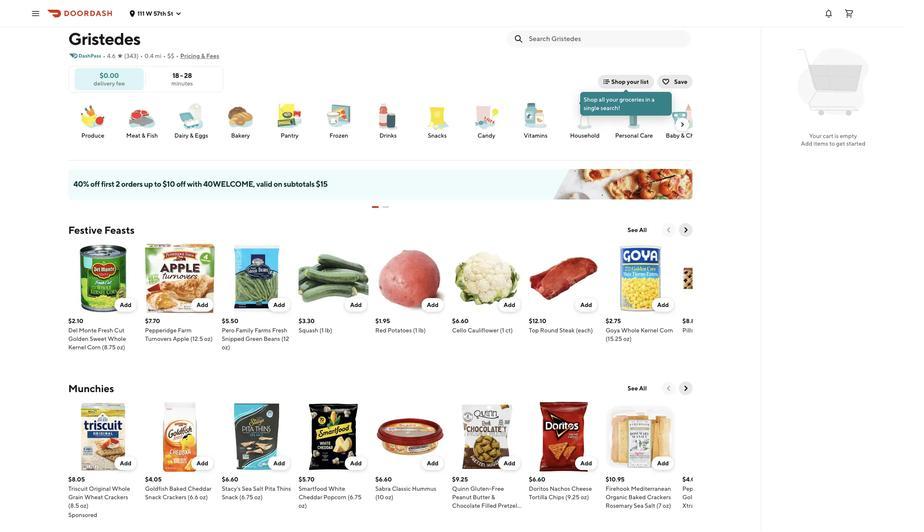 Task type: vqa. For each thing, say whether or not it's contained in the screenshot.
Vegetarian,
no



Task type: locate. For each thing, give the bounding box(es) containing it.
all
[[599, 96, 605, 103]]

(each)
[[576, 327, 593, 334]]

baked for firehook
[[629, 495, 646, 501]]

add for $9.25 quinn gluten-free peanut butter & chocolate filled pretzel nuggets (6.5 oz)
[[504, 461, 515, 467]]

1 horizontal spatial shop
[[611, 78, 626, 85]]

1 vertical spatial see all
[[628, 386, 647, 392]]

& up filled
[[491, 495, 495, 501]]

off right the '$10'
[[176, 180, 186, 189]]

to right the up
[[154, 180, 161, 189]]

1 • from the left
[[103, 53, 105, 59]]

cheddar right xtra
[[695, 503, 719, 510]]

1 vertical spatial corn
[[87, 344, 101, 351]]

farm for apple
[[178, 327, 192, 334]]

next button of carousel image for munchies
[[682, 385, 690, 393]]

farm inside $7.70 pepperidge farm turnovers apple (12.5 oz)
[[178, 327, 192, 334]]

0 vertical spatial corn
[[660, 327, 673, 334]]

1 horizontal spatial snack
[[222, 495, 238, 501]]

1 horizontal spatial fresh
[[272, 327, 287, 334]]

kernel inside $2.10 del monte fresh cut golden sweet whole kernel corn (8.75 oz)
[[68, 344, 86, 351]]

cheddar inside the $4.05 goldfish baked cheddar snack crackers (6.6 oz)
[[188, 486, 212, 493]]

• right $$ at the left top
[[176, 53, 179, 59]]

0 horizontal spatial (6.75
[[239, 495, 253, 501]]

cheddar inside $5.70 smartfood white cheddar popcorn (6.75 oz)
[[299, 495, 322, 501]]

add for $3.30 squash (1 lb)
[[350, 302, 362, 309]]

2 see all from the top
[[628, 386, 647, 392]]

& left fish in the left top of the page
[[142, 132, 145, 139]]

see all link for festive feasts
[[623, 224, 652, 237]]

0 horizontal spatial (1
[[320, 327, 324, 334]]

personal
[[615, 132, 639, 139]]

2 previous button of carousel image from the top
[[665, 385, 673, 393]]

2 (1 from the left
[[413, 327, 417, 334]]

apple
[[173, 336, 189, 343]]

oz) inside $2.75 goya whole kernel corn (15.25 oz)
[[623, 336, 632, 343]]

Search Gristedes search field
[[529, 34, 684, 44]]

pepperidge up xtra
[[682, 486, 714, 493]]

oz) inside $6.60 sabra classic hummus (10 oz)
[[385, 495, 393, 501]]

(1 inside $3.30 squash (1 lb)
[[320, 327, 324, 334]]

pepperidge
[[145, 327, 177, 334], [682, 486, 714, 493]]

1 vertical spatial salt
[[645, 503, 655, 510]]

shop for shop all your groceries in a single search!
[[584, 96, 598, 103]]

empty retail cart image
[[793, 42, 873, 122]]

smartfood
[[299, 486, 327, 493]]

a
[[652, 96, 655, 103]]

sea inside $6.60 stacy's sea salt pita thins snack (6.75 oz)
[[242, 486, 252, 493]]

0 vertical spatial all
[[639, 227, 647, 234]]

1 vertical spatial whole
[[108, 336, 126, 343]]

1 horizontal spatial your
[[627, 78, 639, 85]]

1 vertical spatial all
[[639, 386, 647, 392]]

cut
[[114, 327, 124, 334]]

$8.05
[[68, 477, 85, 484]]

$10.95
[[606, 477, 625, 484]]

save button
[[657, 75, 693, 89]]

111
[[137, 10, 145, 17]]

oz) inside $9.25 quinn gluten-free peanut butter & chocolate filled pretzel nuggets (6.5 oz)
[[489, 512, 497, 518]]

2 vertical spatial cheddar
[[695, 503, 719, 510]]

1 horizontal spatial ct)
[[742, 327, 750, 334]]

0 vertical spatial (6.6
[[188, 495, 198, 501]]

(6.75 inside $6.60 stacy's sea salt pita thins snack (6.75 oz)
[[239, 495, 253, 501]]

$8.80
[[682, 318, 699, 325]]

1 horizontal spatial farm
[[715, 486, 729, 493]]

fresh up (12
[[272, 327, 287, 334]]

0 horizontal spatial fresh
[[98, 327, 113, 334]]

1 all from the top
[[639, 227, 647, 234]]

0 vertical spatial your
[[627, 78, 639, 85]]

corn left pillsbury
[[660, 327, 673, 334]]

next image
[[679, 121, 686, 128]]

cheddar for (6.6
[[188, 486, 212, 493]]

$6.60 up sabra
[[375, 477, 392, 484]]

pantry link
[[268, 101, 311, 140]]

$6.60 inside $6.60 doritos nachos cheese tortilla chips (9.25 oz)
[[529, 477, 545, 484]]

previous button of carousel image
[[665, 226, 673, 235], [665, 385, 673, 393]]

(1 inside $1.95 red potatoes (1 lb)
[[413, 327, 417, 334]]

2 lb) from the left
[[419, 327, 426, 334]]

$6.60 inside $6.60 stacy's sea salt pita thins snack (6.75 oz)
[[222, 477, 238, 484]]

cheddar down smartfood
[[299, 495, 322, 501]]

household
[[570, 132, 600, 139]]

frozen image
[[324, 101, 354, 131]]

bakery image
[[225, 101, 256, 131]]

pero
[[222, 327, 235, 334]]

0 vertical spatial salt
[[253, 486, 263, 493]]

1 vertical spatial cheddar
[[299, 495, 322, 501]]

off left first
[[90, 180, 100, 189]]

(1 right squash
[[320, 327, 324, 334]]

lb) inside $3.30 squash (1 lb)
[[325, 327, 332, 334]]

1 (6.75 from the left
[[239, 495, 253, 501]]

baked inside $4.05 pepperidge farm goldfish baked blasted xtra cheddar snack crackers (6.6 oz)
[[707, 495, 724, 501]]

vitamins image
[[520, 101, 551, 131]]

see all link
[[623, 224, 652, 237], [623, 382, 652, 396]]

baby & child
[[666, 132, 701, 139]]

0 vertical spatial farm
[[178, 327, 192, 334]]

1 horizontal spatial corn
[[660, 327, 673, 334]]

green
[[246, 336, 263, 343]]

$4.05 inside the $4.05 goldfish baked cheddar snack crackers (6.6 oz)
[[145, 477, 162, 484]]

0 vertical spatial see all
[[628, 227, 647, 234]]

cheddar inside $4.05 pepperidge farm goldfish baked blasted xtra cheddar snack crackers (6.6 oz)
[[695, 503, 719, 510]]

farm up blasted
[[715, 486, 729, 493]]

0 vertical spatial shop
[[611, 78, 626, 85]]

0 vertical spatial cheddar
[[188, 486, 212, 493]]

groceries
[[619, 96, 644, 103]]

1 $4.05 from the left
[[145, 477, 162, 484]]

baked inside $10.95 firehook mediterranean organic baked crackers rosemary sea salt (7 oz)
[[629, 495, 646, 501]]

shop inside button
[[611, 78, 626, 85]]

drinks link
[[367, 101, 409, 140]]

1 horizontal spatial salt
[[645, 503, 655, 510]]

goldfish inside $4.05 pepperidge farm goldfish baked blasted xtra cheddar snack crackers (6.6 oz)
[[682, 495, 705, 501]]

-
[[180, 71, 183, 80]]

(1 for $6.60 cello cauliflower (1 ct)
[[500, 327, 504, 334]]

1 see all from the top
[[628, 227, 647, 234]]

2 fresh from the left
[[272, 327, 287, 334]]

1 horizontal spatial off
[[176, 180, 186, 189]]

add for $7.70 pepperidge farm turnovers apple (12.5 oz)
[[197, 302, 208, 309]]

1 horizontal spatial goldfish
[[682, 495, 705, 501]]

shop up the shop all your groceries in a single search! at the right top of the page
[[611, 78, 626, 85]]

sea inside $10.95 firehook mediterranean organic baked crackers rosemary sea salt (7 oz)
[[634, 503, 644, 510]]

1 fresh from the left
[[98, 327, 113, 334]]

$7.70 pepperidge farm turnovers apple (12.5 oz)
[[145, 318, 213, 343]]

(6.75 right popcorn
[[348, 495, 362, 501]]

pepperidge up turnovers
[[145, 327, 177, 334]]

2 horizontal spatial (1
[[500, 327, 504, 334]]

2 see from the top
[[628, 386, 638, 392]]

& left eggs
[[190, 132, 194, 139]]

oz)
[[204, 336, 213, 343], [623, 336, 632, 343], [117, 344, 125, 351], [222, 344, 230, 351], [199, 495, 208, 501], [254, 495, 263, 501], [385, 495, 393, 501], [581, 495, 589, 501], [80, 503, 88, 510], [299, 503, 307, 510], [663, 503, 671, 510], [489, 512, 497, 518], [719, 512, 728, 518]]

111 w 57th st button
[[129, 10, 182, 17]]

oz) inside $4.05 pepperidge farm goldfish baked blasted xtra cheddar snack crackers (6.6 oz)
[[719, 512, 728, 518]]

0 horizontal spatial lb)
[[325, 327, 332, 334]]

1 see from the top
[[628, 227, 638, 234]]

ct) right (2
[[742, 327, 750, 334]]

1 vertical spatial kernel
[[68, 344, 86, 351]]

baked
[[169, 486, 187, 493], [629, 495, 646, 501], [707, 495, 724, 501]]

$3.30 squash (1 lb)
[[299, 318, 332, 334]]

(1 right potatoes in the left of the page
[[413, 327, 417, 334]]

$12.10
[[529, 318, 546, 325]]

$0.00 delivery fee
[[94, 71, 125, 87]]

0 vertical spatial goldfish
[[145, 486, 168, 493]]

2 vertical spatial whole
[[112, 486, 130, 493]]

$6.60 up the doritos
[[529, 477, 545, 484]]

ct)
[[505, 327, 513, 334], [742, 327, 750, 334]]

nuggets
[[452, 512, 475, 518]]

1 vertical spatial see all link
[[623, 382, 652, 396]]

salt left pita
[[253, 486, 263, 493]]

0 vertical spatial sea
[[242, 486, 252, 493]]

salt left (7
[[645, 503, 655, 510]]

baked for pepperidge
[[707, 495, 724, 501]]

1 horizontal spatial baked
[[629, 495, 646, 501]]

(2
[[736, 327, 741, 334]]

del monte fresh cut golden sweet whole kernel corn (8.75 oz) image
[[68, 244, 138, 314]]

salt inside $10.95 firehook mediterranean organic baked crackers rosemary sea salt (7 oz)
[[645, 503, 655, 510]]

to left get
[[830, 140, 835, 147]]

potatoes
[[388, 327, 412, 334]]

& inside $9.25 quinn gluten-free peanut butter & chocolate filled pretzel nuggets (6.5 oz)
[[491, 495, 495, 501]]

0 horizontal spatial ct)
[[505, 327, 513, 334]]

candy image
[[471, 101, 502, 131]]

1 vertical spatial farm
[[715, 486, 729, 493]]

&
[[201, 53, 205, 59], [142, 132, 145, 139], [190, 132, 194, 139], [681, 132, 685, 139], [491, 495, 495, 501]]

(1 for $1.95 red potatoes (1 lb)
[[413, 327, 417, 334]]

shop all your groceries in a single search! tooltip
[[580, 89, 672, 116]]

kernel inside $2.75 goya whole kernel corn (15.25 oz)
[[641, 327, 658, 334]]

2 horizontal spatial baked
[[707, 495, 724, 501]]

lb) inside $1.95 red potatoes (1 lb)
[[419, 327, 426, 334]]

1 horizontal spatial (6.75
[[348, 495, 362, 501]]

beans
[[264, 336, 280, 343]]

1 vertical spatial next button of carousel image
[[682, 385, 690, 393]]

stacy's sea salt pita thins snack (6.75 oz) image
[[222, 403, 292, 473]]

4.6
[[107, 53, 116, 59]]

sea right the stacy's
[[242, 486, 252, 493]]

$15
[[316, 180, 328, 189]]

1 horizontal spatial (1
[[413, 327, 417, 334]]

crackers inside $4.05 pepperidge farm goldfish baked blasted xtra cheddar snack crackers (6.6 oz)
[[682, 512, 706, 518]]

(1
[[320, 327, 324, 334], [413, 327, 417, 334], [500, 327, 504, 334]]

sponsored
[[68, 512, 97, 519]]

0 horizontal spatial snack
[[145, 495, 161, 501]]

0 vertical spatial kernel
[[641, 327, 658, 334]]

$6.60 sabra classic hummus (10 oz)
[[375, 477, 436, 501]]

pepperidge inside $7.70 pepperidge farm turnovers apple (12.5 oz)
[[145, 327, 177, 334]]

& for dairy & eggs
[[190, 132, 194, 139]]

2 all from the top
[[639, 386, 647, 392]]

0 vertical spatial whole
[[621, 327, 640, 334]]

0 horizontal spatial to
[[154, 180, 161, 189]]

oz) inside $2.10 del monte fresh cut golden sweet whole kernel corn (8.75 oz)
[[117, 344, 125, 351]]

fee
[[116, 80, 125, 87]]

your cart is empty add items to get started
[[801, 133, 866, 147]]

kernel right goya
[[641, 327, 658, 334]]

2 ct) from the left
[[742, 327, 750, 334]]

whole down cut at the bottom of page
[[108, 336, 126, 343]]

2 • from the left
[[140, 53, 143, 59]]

$6.60 up the stacy's
[[222, 477, 238, 484]]

snipped
[[222, 336, 244, 343]]

2 next button of carousel image from the top
[[682, 385, 690, 393]]

& for meat & fish
[[142, 132, 145, 139]]

$6.60 inside $6.60 sabra classic hummus (10 oz)
[[375, 477, 392, 484]]

bakery link
[[219, 101, 262, 140]]

0 vertical spatial see all link
[[623, 224, 652, 237]]

whole right goya
[[621, 327, 640, 334]]

1 see all link from the top
[[623, 224, 652, 237]]

1 horizontal spatial $4.05
[[682, 477, 699, 484]]

$6.60 for $6.60 doritos nachos cheese tortilla chips (9.25 oz)
[[529, 477, 545, 484]]

see for munchies
[[628, 386, 638, 392]]

goldfish baked cheddar snack crackers (6.6 oz) image
[[145, 403, 215, 473]]

(12
[[281, 336, 289, 343]]

40welcome,
[[203, 180, 255, 189]]

1 vertical spatial pepperidge
[[682, 486, 714, 493]]

0 vertical spatial to
[[830, 140, 835, 147]]

farm up apple
[[178, 327, 192, 334]]

$6.60 for $6.60 cello cauliflower (1 ct)
[[452, 318, 469, 325]]

0 horizontal spatial shop
[[584, 96, 598, 103]]

sea
[[242, 486, 252, 493], [634, 503, 644, 510]]

shop up single
[[584, 96, 598, 103]]

personal care link
[[613, 101, 655, 140]]

1 horizontal spatial kernel
[[641, 327, 658, 334]]

2 horizontal spatial snack
[[720, 503, 736, 510]]

111 w 57th st
[[137, 10, 173, 17]]

firehook mediterranean organic baked crackers rosemary sea salt (7 oz) image
[[606, 403, 676, 473]]

$6.60
[[452, 318, 469, 325], [222, 477, 238, 484], [375, 477, 392, 484], [529, 477, 545, 484]]

gluten-
[[470, 486, 492, 493]]

farm inside $4.05 pepperidge farm goldfish baked blasted xtra cheddar snack crackers (6.6 oz)
[[715, 486, 729, 493]]

add for $6.60 stacy's sea salt pita thins snack (6.75 oz)
[[273, 461, 285, 467]]

organic
[[606, 495, 627, 501]]

0 horizontal spatial goldfish
[[145, 486, 168, 493]]

your up search!
[[606, 96, 618, 103]]

0 horizontal spatial pepperidge
[[145, 327, 177, 334]]

1 horizontal spatial cheddar
[[299, 495, 322, 501]]

to for $10
[[154, 180, 161, 189]]

fresh up sweet at bottom
[[98, 327, 113, 334]]

• left 4.6
[[103, 53, 105, 59]]

xtra
[[682, 503, 694, 510]]

notification bell image
[[824, 8, 834, 18]]

0 horizontal spatial cheddar
[[188, 486, 212, 493]]

triscuit original whole grain wheat crackers (8.5 oz) image
[[68, 403, 138, 473]]

$6.60 for $6.60 stacy's sea salt pita thins snack (6.75 oz)
[[222, 477, 238, 484]]

doritos nachos cheese tortilla chips (9.25 oz) image
[[529, 403, 599, 473]]

shop your list
[[611, 78, 649, 85]]

oz) inside $8.05 triscuit original whole grain wheat crackers (8.5 oz) sponsored
[[80, 503, 88, 510]]

1 (1 from the left
[[320, 327, 324, 334]]

1 vertical spatial sea
[[634, 503, 644, 510]]

sweet
[[90, 336, 107, 343]]

your inside the shop all your groceries in a single search!
[[606, 96, 618, 103]]

squash
[[299, 327, 318, 334]]

to
[[830, 140, 835, 147], [154, 180, 161, 189]]

• left 0.4 at the top of the page
[[140, 53, 143, 59]]

$10.95 firehook mediterranean organic baked crackers rosemary sea salt (7 oz)
[[606, 477, 671, 510]]

salt inside $6.60 stacy's sea salt pita thins snack (6.75 oz)
[[253, 486, 263, 493]]

lb) right squash
[[325, 327, 332, 334]]

2 horizontal spatial cheddar
[[695, 503, 719, 510]]

& right baby at the right of page
[[681, 132, 685, 139]]

(1 right the cauliflower
[[500, 327, 504, 334]]

1 vertical spatial your
[[606, 96, 618, 103]]

0 vertical spatial pepperidge
[[145, 327, 177, 334]]

next button of carousel image
[[682, 226, 690, 235], [682, 385, 690, 393]]

pepperidge farm turnovers apple (12.5 oz) image
[[145, 244, 215, 314]]

0 horizontal spatial baked
[[169, 486, 187, 493]]

$2.75 goya whole kernel corn (15.25 oz)
[[606, 318, 673, 343]]

pepperidge for $7.70
[[145, 327, 177, 334]]

pillsbury
[[682, 327, 706, 334]]

2 (6.75 from the left
[[348, 495, 362, 501]]

(8.75
[[102, 344, 116, 351]]

snack inside the $4.05 goldfish baked cheddar snack crackers (6.6 oz)
[[145, 495, 161, 501]]

add for $4.05 goldfish baked cheddar snack crackers (6.6 oz)
[[197, 461, 208, 467]]

your left list
[[627, 78, 639, 85]]

$6.60 inside $6.60 cello cauliflower (1 ct)
[[452, 318, 469, 325]]

1 previous button of carousel image from the top
[[665, 226, 673, 235]]

0 horizontal spatial kernel
[[68, 344, 86, 351]]

shop inside the shop all your groceries in a single search!
[[584, 96, 598, 103]]

1 vertical spatial previous button of carousel image
[[665, 385, 673, 393]]

quinn gluten-free peanut butter & chocolate filled pretzel nuggets (6.5 oz) image
[[452, 403, 522, 473]]

1 next button of carousel image from the top
[[682, 226, 690, 235]]

0 horizontal spatial your
[[606, 96, 618, 103]]

whole right original
[[112, 486, 130, 493]]

save
[[674, 78, 688, 85]]

(6.75
[[239, 495, 253, 501], [348, 495, 362, 501]]

crackers inside the $4.05 goldfish baked cheddar snack crackers (6.6 oz)
[[163, 495, 186, 501]]

1 vertical spatial see
[[628, 386, 638, 392]]

1 lb) from the left
[[325, 327, 332, 334]]

sea right rosemary
[[634, 503, 644, 510]]

(6.75 down the stacy's
[[239, 495, 253, 501]]

0 horizontal spatial farm
[[178, 327, 192, 334]]

0 vertical spatial see
[[628, 227, 638, 234]]

pepperidge inside $4.05 pepperidge farm goldfish baked blasted xtra cheddar snack crackers (6.6 oz)
[[682, 486, 714, 493]]

0 vertical spatial next button of carousel image
[[682, 226, 690, 235]]

wheat
[[84, 495, 103, 501]]

0 horizontal spatial sea
[[242, 486, 252, 493]]

ct) left top
[[505, 327, 513, 334]]

1 horizontal spatial pepperidge
[[682, 486, 714, 493]]

crusts
[[717, 327, 735, 334]]

festive feasts
[[68, 224, 135, 236]]

• 0.4 mi • $$ • pricing & fees
[[140, 53, 219, 59]]

lb) right potatoes in the left of the page
[[419, 327, 426, 334]]

1 horizontal spatial (6.6
[[708, 512, 718, 518]]

0 horizontal spatial corn
[[87, 344, 101, 351]]

cheddar left the stacy's
[[188, 486, 212, 493]]

0 vertical spatial previous button of carousel image
[[665, 226, 673, 235]]

• right the mi
[[163, 53, 166, 59]]

whole
[[621, 327, 640, 334], [108, 336, 126, 343], [112, 486, 130, 493]]

1 ct) from the left
[[505, 327, 513, 334]]

original
[[89, 486, 111, 493]]

kernel down golden
[[68, 344, 86, 351]]

quinn
[[452, 486, 469, 493]]

2 $4.05 from the left
[[682, 477, 699, 484]]

$1.95 red potatoes (1 lb)
[[375, 318, 426, 334]]

1 vertical spatial shop
[[584, 96, 598, 103]]

fresh inside $2.10 del monte fresh cut golden sweet whole kernel corn (8.75 oz)
[[98, 327, 113, 334]]

blasted
[[725, 495, 746, 501]]

squash (1 lb) image
[[299, 244, 369, 314]]

0.4
[[144, 53, 154, 59]]

$4.05 inside $4.05 pepperidge farm goldfish baked blasted xtra cheddar snack crackers (6.6 oz)
[[682, 477, 699, 484]]

1 horizontal spatial lb)
[[419, 327, 426, 334]]

frozen
[[330, 132, 348, 139]]

0 horizontal spatial $4.05
[[145, 477, 162, 484]]

1 vertical spatial (6.6
[[708, 512, 718, 518]]

cheese
[[571, 486, 592, 493]]

1 vertical spatial to
[[154, 180, 161, 189]]

3 • from the left
[[163, 53, 166, 59]]

3 (1 from the left
[[500, 327, 504, 334]]

to for get
[[830, 140, 835, 147]]

2 see all link from the top
[[623, 382, 652, 396]]

add for $2.75 goya whole kernel corn (15.25 oz)
[[657, 302, 669, 309]]

1 horizontal spatial to
[[830, 140, 835, 147]]

1 vertical spatial goldfish
[[682, 495, 705, 501]]

ct) inside $6.60 cello cauliflower (1 ct)
[[505, 327, 513, 334]]

$2.75
[[606, 318, 621, 325]]

$6.60 up cello
[[452, 318, 469, 325]]

1 horizontal spatial sea
[[634, 503, 644, 510]]

to inside your cart is empty add items to get started
[[830, 140, 835, 147]]

0 horizontal spatial (6.6
[[188, 495, 198, 501]]

whole inside $2.75 goya whole kernel corn (15.25 oz)
[[621, 327, 640, 334]]

(1 inside $6.60 cello cauliflower (1 ct)
[[500, 327, 504, 334]]

corn down sweet at bottom
[[87, 344, 101, 351]]

search!
[[601, 105, 620, 112]]

(6.6 inside the $4.05 goldfish baked cheddar snack crackers (6.6 oz)
[[188, 495, 198, 501]]

0 horizontal spatial salt
[[253, 486, 263, 493]]

0 horizontal spatial off
[[90, 180, 100, 189]]



Task type: describe. For each thing, give the bounding box(es) containing it.
4 • from the left
[[176, 53, 179, 59]]

baby & child image
[[668, 101, 699, 131]]

chips
[[549, 495, 564, 501]]

household image
[[570, 101, 600, 131]]

free
[[492, 486, 504, 493]]

shop for shop your list
[[611, 78, 626, 85]]

firehook
[[606, 486, 630, 493]]

whole inside $2.10 del monte fresh cut golden sweet whole kernel corn (8.75 oz)
[[108, 336, 126, 343]]

(6.6 inside $4.05 pepperidge farm goldfish baked blasted xtra cheddar snack crackers (6.6 oz)
[[708, 512, 718, 518]]

cello cauliflower (1 ct) image
[[452, 244, 522, 314]]

drinks
[[379, 132, 397, 139]]

pretzel
[[498, 503, 517, 510]]

$1.95
[[375, 318, 390, 325]]

0 items, open order cart image
[[844, 8, 854, 18]]

baked inside the $4.05 goldfish baked cheddar snack crackers (6.6 oz)
[[169, 486, 187, 493]]

$4.05 for $4.05 goldfish baked cheddar snack crackers (6.6 oz)
[[145, 477, 162, 484]]

farm for baked
[[715, 486, 729, 493]]

add for $1.95 red potatoes (1 lb)
[[427, 302, 439, 309]]

see all for festive feasts
[[628, 227, 647, 234]]

produce
[[81, 132, 104, 139]]

sabra classic hummus (10 oz) image
[[375, 403, 445, 473]]

butter
[[473, 495, 490, 501]]

add for $6.60 doritos nachos cheese tortilla chips (9.25 oz)
[[580, 461, 592, 467]]

dairy & eggs link
[[170, 101, 213, 140]]

care
[[640, 132, 653, 139]]

(15.25
[[606, 336, 622, 343]]

previous button of carousel image for festive feasts
[[665, 226, 673, 235]]

thins
[[277, 486, 291, 493]]

corn inside $2.75 goya whole kernel corn (15.25 oz)
[[660, 327, 673, 334]]

meat
[[126, 132, 140, 139]]

dairy
[[174, 132, 189, 139]]

triscuit
[[68, 486, 88, 493]]

open menu image
[[31, 8, 41, 18]]

add inside your cart is empty add items to get started
[[801, 140, 812, 147]]

rosemary
[[606, 503, 633, 510]]

ct) inside $8.80 pillsbury pie crusts (2 ct)
[[742, 327, 750, 334]]

mi
[[155, 53, 161, 59]]

add for $5.50 pero family farms fresh snipped green beans (12 oz)
[[273, 302, 285, 309]]

doritos
[[529, 486, 549, 493]]

$4.05 pepperidge farm goldfish baked blasted xtra cheddar snack crackers (6.6 oz)
[[682, 477, 746, 518]]

family
[[236, 327, 253, 334]]

white
[[328, 486, 345, 493]]

del
[[68, 327, 78, 334]]

$6.60 for $6.60 sabra classic hummus (10 oz)
[[375, 477, 392, 484]]

household link
[[564, 101, 606, 140]]

is
[[835, 133, 839, 140]]

pepperidge for $4.05
[[682, 486, 714, 493]]

pantry image
[[274, 101, 305, 131]]

2 off from the left
[[176, 180, 186, 189]]

red
[[375, 327, 386, 334]]

corn inside $2.10 del monte fresh cut golden sweet whole kernel corn (8.75 oz)
[[87, 344, 101, 351]]

cauliflower
[[468, 327, 499, 334]]

dairy & eggs image
[[176, 101, 207, 131]]

goldfish inside the $4.05 goldfish baked cheddar snack crackers (6.6 oz)
[[145, 486, 168, 493]]

shop all your groceries in a single search!
[[584, 96, 655, 112]]

(12.5
[[190, 336, 203, 343]]

eggs
[[195, 132, 208, 139]]

1 off from the left
[[90, 180, 100, 189]]

add for $10.95 firehook mediterranean organic baked crackers rosemary sea salt (7 oz)
[[657, 461, 669, 467]]

add for $2.10 del monte fresh cut golden sweet whole kernel corn (8.75 oz)
[[120, 302, 131, 309]]

$0.00
[[100, 71, 119, 80]]

cheddar for oz)
[[299, 495, 322, 501]]

cart
[[823, 133, 833, 140]]

all for munchies
[[639, 386, 647, 392]]

pero family farms fresh snipped green beans (12 oz) image
[[222, 244, 292, 314]]

$2.10
[[68, 318, 83, 325]]

oz) inside $10.95 firehook mediterranean organic baked crackers rosemary sea salt (7 oz)
[[663, 503, 671, 510]]

frozen link
[[318, 101, 360, 140]]

monte
[[79, 327, 97, 334]]

personal care
[[615, 132, 653, 139]]

fish
[[147, 132, 158, 139]]

candy link
[[465, 101, 508, 140]]

previous button of carousel image for munchies
[[665, 385, 673, 393]]

crackers inside $10.95 firehook mediterranean organic baked crackers rosemary sea salt (7 oz)
[[647, 495, 671, 501]]

$6.60 doritos nachos cheese tortilla chips (9.25 oz)
[[529, 477, 592, 501]]

produce link
[[72, 101, 114, 140]]

crackers inside $8.05 triscuit original whole grain wheat crackers (8.5 oz) sponsored
[[104, 495, 128, 501]]

see all link for munchies
[[623, 382, 652, 396]]

(6.75 inside $5.70 smartfood white cheddar popcorn (6.75 oz)
[[348, 495, 362, 501]]

nachos
[[550, 486, 570, 493]]

produce image
[[78, 101, 108, 131]]

minutes
[[171, 80, 193, 87]]

smartfood white cheddar popcorn (6.75 oz) image
[[299, 403, 369, 473]]

drinks image
[[373, 101, 403, 131]]

dashpass
[[78, 53, 101, 59]]

oz) inside $6.60 stacy's sea salt pita thins snack (6.75 oz)
[[254, 495, 263, 501]]

baby & child link
[[662, 101, 705, 140]]

see all for munchies
[[628, 386, 647, 392]]

18 - 28 minutes
[[171, 71, 193, 87]]

40% off first 2 orders up to $10 off with 40welcome, valid on subtotals $15
[[73, 180, 328, 189]]

oz) inside $5.70 smartfood white cheddar popcorn (6.75 oz)
[[299, 503, 307, 510]]

child
[[686, 132, 701, 139]]

top
[[529, 327, 539, 334]]

& for baby & child
[[681, 132, 685, 139]]

oz) inside $6.60 doritos nachos cheese tortilla chips (9.25 oz)
[[581, 495, 589, 501]]

add for $6.60 cello cauliflower (1 ct)
[[504, 302, 515, 309]]

pita
[[265, 486, 275, 493]]

started
[[846, 140, 866, 147]]

fresh inside $5.50 pero family farms fresh snipped green beans (12 oz)
[[272, 327, 287, 334]]

oz) inside $7.70 pepperidge farm turnovers apple (12.5 oz)
[[204, 336, 213, 343]]

57th
[[153, 10, 166, 17]]

top round steak (each) image
[[529, 244, 599, 314]]

$4.05 goldfish baked cheddar snack crackers (6.6 oz)
[[145, 477, 212, 501]]

oz) inside $5.50 pero family farms fresh snipped green beans (12 oz)
[[222, 344, 230, 351]]

your
[[809, 133, 822, 140]]

$5.70
[[299, 477, 315, 484]]

snacks image
[[422, 101, 453, 131]]

fees
[[206, 53, 219, 59]]

$$
[[167, 53, 174, 59]]

single
[[584, 105, 599, 112]]

add for $6.60 sabra classic hummus (10 oz)
[[427, 461, 439, 467]]

tortilla
[[529, 495, 547, 501]]

40%
[[73, 180, 89, 189]]

meat & fish image
[[127, 101, 157, 131]]

chocolate
[[452, 503, 480, 510]]

$6.60 stacy's sea salt pita thins snack (6.75 oz)
[[222, 477, 291, 501]]

round
[[540, 327, 558, 334]]

popcorn
[[324, 495, 347, 501]]

get
[[836, 140, 845, 147]]

whole inside $8.05 triscuit original whole grain wheat crackers (8.5 oz) sponsored
[[112, 486, 130, 493]]

$4.05 for $4.05 pepperidge farm goldfish baked blasted xtra cheddar snack crackers (6.6 oz)
[[682, 477, 699, 484]]

personal care image
[[619, 101, 649, 131]]

feasts
[[104, 224, 135, 236]]

18
[[173, 71, 179, 80]]

all for festive feasts
[[639, 227, 647, 234]]

$6.60 cello cauliflower (1 ct)
[[452, 318, 513, 334]]

snack inside $4.05 pepperidge farm goldfish baked blasted xtra cheddar snack crackers (6.6 oz)
[[720, 503, 736, 510]]

gristedes
[[68, 29, 140, 49]]

steak
[[559, 327, 575, 334]]

st
[[167, 10, 173, 17]]

see for festive feasts
[[628, 227, 638, 234]]

next button of carousel image for festive feasts
[[682, 226, 690, 235]]

festive
[[68, 224, 102, 236]]

add for $5.70 smartfood white cheddar popcorn (6.75 oz)
[[350, 461, 362, 467]]

red potatoes (1 lb) image
[[375, 244, 445, 314]]

goya whole kernel corn (15.25 oz) image
[[606, 244, 676, 314]]

& left fees
[[201, 53, 205, 59]]

$10
[[163, 180, 175, 189]]

(9.25
[[565, 495, 580, 501]]

w
[[146, 10, 152, 17]]

empty
[[840, 133, 857, 140]]

oz) inside the $4.05 goldfish baked cheddar snack crackers (6.6 oz)
[[199, 495, 208, 501]]

munchies
[[68, 383, 114, 395]]

$9.25
[[452, 477, 468, 484]]

add for $12.10 top round steak (each)
[[580, 302, 592, 309]]

your inside button
[[627, 78, 639, 85]]

snack inside $6.60 stacy's sea salt pita thins snack (6.75 oz)
[[222, 495, 238, 501]]



